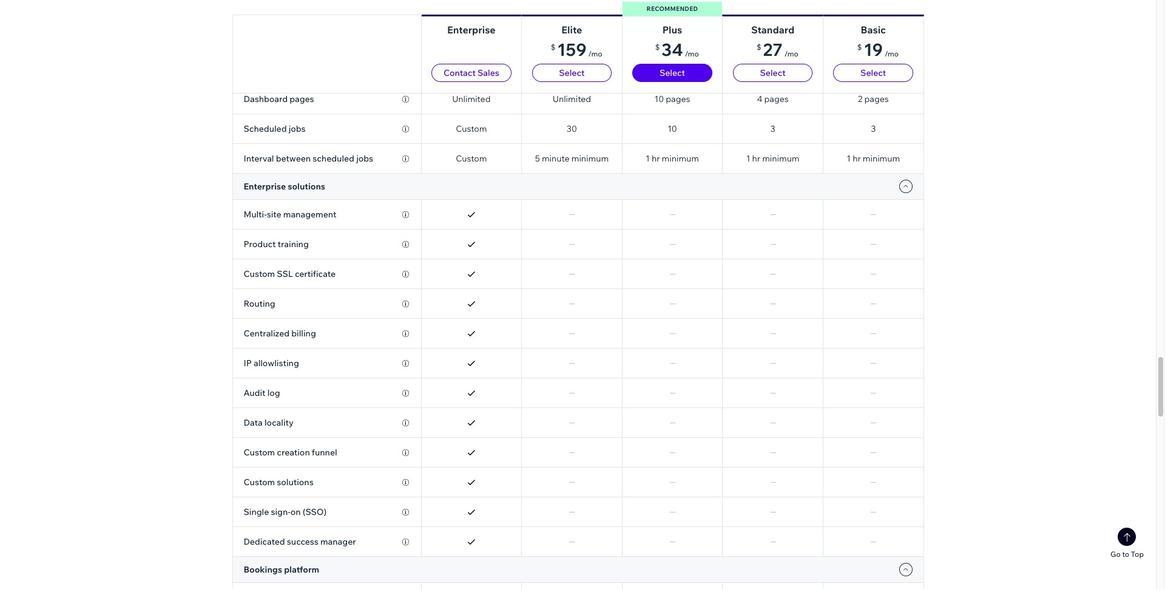 Task type: locate. For each thing, give the bounding box(es) containing it.
0 vertical spatial jobs
[[289, 123, 306, 134]]

1 vertical spatial jobs
[[357, 153, 374, 164]]

to
[[1123, 550, 1130, 559]]

go
[[1111, 550, 1121, 559]]

unlimited down contact sales 'button'
[[452, 94, 491, 104]]

0 vertical spatial enterprise
[[448, 24, 496, 36]]

10
[[668, 4, 678, 15], [655, 94, 664, 104], [668, 123, 678, 134]]

select button down the '19' at right
[[834, 64, 914, 82]]

1 /mo from the left
[[589, 49, 603, 58]]

3
[[771, 4, 776, 15], [871, 4, 876, 15], [771, 123, 776, 134], [871, 123, 876, 134]]

/mo
[[589, 49, 603, 58], [685, 49, 699, 58], [785, 49, 799, 58], [885, 49, 899, 58]]

unlimited
[[452, 94, 491, 104], [553, 94, 591, 104]]

jobs
[[289, 123, 306, 134], [357, 153, 374, 164]]

3 1 hr minimum from the left
[[847, 153, 901, 164]]

$ left the '19' at right
[[858, 42, 863, 51]]

27
[[764, 39, 783, 60]]

elite
[[562, 24, 583, 36]]

3 /mo from the left
[[785, 49, 799, 58]]

4 $ from the left
[[858, 42, 863, 51]]

sales
[[478, 67, 500, 78]]

solutions up the on
[[277, 477, 314, 488]]

enterprise up contact sales 'button'
[[448, 24, 496, 36]]

2 /mo from the left
[[685, 49, 699, 58]]

custom solutions
[[244, 477, 314, 488]]

3 down 4 pages in the top of the page
[[771, 123, 776, 134]]

$
[[551, 42, 556, 51], [656, 42, 660, 51], [757, 42, 762, 51], [858, 42, 863, 51]]

4 select button from the left
[[834, 64, 914, 82]]

product
[[244, 239, 276, 250]]

jobs right scheduled
[[357, 153, 374, 164]]

2 select from the left
[[660, 67, 686, 78]]

1 pages from the left
[[290, 94, 314, 104]]

solutions
[[288, 181, 326, 192], [277, 477, 314, 488]]

$ 159 /mo
[[551, 39, 603, 60]]

/mo inside '$ 34 /mo'
[[685, 49, 699, 58]]

select button down 159
[[532, 64, 612, 82]]

centralized billing
[[244, 328, 316, 339]]

select down 34
[[660, 67, 686, 78]]

contact sales button
[[432, 64, 512, 82]]

2 hr from the left
[[753, 153, 761, 164]]

solutions down interval between scheduled jobs at the left
[[288, 181, 326, 192]]

/mo right 159
[[589, 49, 603, 58]]

contact
[[444, 67, 476, 78]]

/mo right 34
[[685, 49, 699, 58]]

3 select button from the left
[[733, 64, 813, 82]]

minute
[[542, 153, 570, 164]]

1 vertical spatial 10
[[655, 94, 664, 104]]

0 horizontal spatial enterprise
[[244, 181, 286, 192]]

success
[[287, 536, 319, 547]]

3 pages from the left
[[765, 94, 789, 104]]

solutions for enterprise solutions
[[288, 181, 326, 192]]

data
[[244, 417, 263, 428]]

scheduled
[[244, 123, 287, 134]]

$ for 159
[[551, 42, 556, 51]]

2 pages
[[858, 94, 889, 104]]

0 vertical spatial solutions
[[288, 181, 326, 192]]

pages for 2 pages
[[865, 94, 889, 104]]

select button down 27 on the right top
[[733, 64, 813, 82]]

dashboard
[[244, 94, 288, 104]]

3 down the 2 pages
[[871, 123, 876, 134]]

contact sales
[[444, 67, 500, 78]]

pages right 2 on the right top of the page
[[865, 94, 889, 104]]

/mo right 27 on the right top
[[785, 49, 799, 58]]

1 hr minimum down 10 pages
[[646, 153, 699, 164]]

enterprise down interval
[[244, 181, 286, 192]]

1 horizontal spatial hr
[[753, 153, 761, 164]]

$ left 27 on the right top
[[757, 42, 762, 51]]

$ inside '$ 34 /mo'
[[656, 42, 660, 51]]

pages
[[290, 94, 314, 104], [666, 94, 691, 104], [765, 94, 789, 104], [865, 94, 889, 104]]

4 minimum from the left
[[863, 153, 901, 164]]

1 vertical spatial enterprise
[[244, 181, 286, 192]]

2 $ from the left
[[656, 42, 660, 51]]

pages for 10 pages
[[666, 94, 691, 104]]

recommended
[[647, 5, 699, 13]]

1 hr minimum down the 2 pages
[[847, 153, 901, 164]]

3 $ from the left
[[757, 42, 762, 51]]

pages right dashboard
[[290, 94, 314, 104]]

minimum down 4 pages in the top of the page
[[763, 153, 800, 164]]

$ left 159
[[551, 42, 556, 51]]

$ inside "$ 27 /mo"
[[757, 42, 762, 51]]

pages down '$ 34 /mo'
[[666, 94, 691, 104]]

audit
[[244, 387, 266, 398]]

$ 19 /mo
[[858, 39, 899, 60]]

10 down 10 pages
[[668, 123, 678, 134]]

4 /mo from the left
[[885, 49, 899, 58]]

minimum down 10 pages
[[662, 153, 699, 164]]

2 pages from the left
[[666, 94, 691, 104]]

enterprise
[[448, 24, 496, 36], [244, 181, 286, 192]]

single
[[244, 506, 269, 517]]

minimum down the 2 pages
[[863, 153, 901, 164]]

locality
[[265, 417, 294, 428]]

1 unlimited from the left
[[452, 94, 491, 104]]

2 horizontal spatial 1 hr minimum
[[847, 153, 901, 164]]

10 down 34
[[655, 94, 664, 104]]

select button for 27
[[733, 64, 813, 82]]

select
[[559, 67, 585, 78], [660, 67, 686, 78], [761, 67, 786, 78], [861, 67, 887, 78]]

1 hr minimum down 4 pages in the top of the page
[[747, 153, 800, 164]]

1 select button from the left
[[532, 64, 612, 82]]

/mo right the '19' at right
[[885, 49, 899, 58]]

/mo inside $ 19 /mo
[[885, 49, 899, 58]]

0 horizontal spatial 1 hr minimum
[[646, 153, 699, 164]]

select button down 34
[[633, 64, 713, 82]]

routing
[[244, 298, 275, 309]]

1 horizontal spatial unlimited
[[553, 94, 591, 104]]

0 horizontal spatial 1
[[646, 153, 650, 164]]

hr
[[652, 153, 660, 164], [753, 153, 761, 164], [853, 153, 861, 164]]

4 pages from the left
[[865, 94, 889, 104]]

select down the '19' at right
[[861, 67, 887, 78]]

1 $ from the left
[[551, 42, 556, 51]]

custom ssl certificate
[[244, 268, 336, 279]]

10 up the plus
[[668, 4, 678, 15]]

$ left 34
[[656, 42, 660, 51]]

2
[[858, 94, 863, 104]]

solutions for custom solutions
[[277, 477, 314, 488]]

multi-site management
[[244, 209, 337, 220]]

minimum right minute
[[572, 153, 609, 164]]

0 horizontal spatial hr
[[652, 153, 660, 164]]

0 horizontal spatial jobs
[[289, 123, 306, 134]]

hide features button
[[847, 564, 892, 575]]

data locality
[[244, 417, 294, 428]]

ip allowlisting
[[244, 358, 299, 369]]

pages right 4
[[765, 94, 789, 104]]

1
[[646, 153, 650, 164], [747, 153, 751, 164], [847, 153, 851, 164]]

2 minimum from the left
[[662, 153, 699, 164]]

2 horizontal spatial hr
[[853, 153, 861, 164]]

1 hr from the left
[[652, 153, 660, 164]]

unlimited up 30
[[553, 94, 591, 104]]

select down 159
[[559, 67, 585, 78]]

billing
[[292, 328, 316, 339]]

2 horizontal spatial 1
[[847, 153, 851, 164]]

0 horizontal spatial unlimited
[[452, 94, 491, 104]]

1 hr minimum
[[646, 153, 699, 164], [747, 153, 800, 164], [847, 153, 901, 164]]

$ inside $ 159 /mo
[[551, 42, 556, 51]]

3 hr from the left
[[853, 153, 861, 164]]

1 vertical spatial solutions
[[277, 477, 314, 488]]

/mo inside "$ 27 /mo"
[[785, 49, 799, 58]]

select down 27 on the right top
[[761, 67, 786, 78]]

1 horizontal spatial 1
[[747, 153, 751, 164]]

$ inside $ 19 /mo
[[858, 42, 863, 51]]

1 horizontal spatial enterprise
[[448, 24, 496, 36]]

certificate
[[295, 268, 336, 279]]

platform
[[284, 564, 319, 575]]

hide features
[[847, 565, 892, 574]]

1 select from the left
[[559, 67, 585, 78]]

audit log
[[244, 387, 280, 398]]

1 1 hr minimum from the left
[[646, 153, 699, 164]]

2 1 from the left
[[747, 153, 751, 164]]

1 horizontal spatial jobs
[[357, 153, 374, 164]]

$ for 27
[[757, 42, 762, 51]]

(sso)
[[303, 506, 327, 517]]

minimum
[[572, 153, 609, 164], [662, 153, 699, 164], [763, 153, 800, 164], [863, 153, 901, 164]]

jobs up between
[[289, 123, 306, 134]]

4
[[758, 94, 763, 104]]

4 select from the left
[[861, 67, 887, 78]]

4 pages
[[758, 94, 789, 104]]

1 horizontal spatial 1 hr minimum
[[747, 153, 800, 164]]

enterprise for enterprise solutions
[[244, 181, 286, 192]]

site
[[267, 209, 282, 220]]

single sign-on (sso)
[[244, 506, 327, 517]]

$ for 34
[[656, 42, 660, 51]]

custom
[[456, 4, 487, 15], [456, 123, 487, 134], [456, 153, 487, 164], [244, 268, 275, 279], [244, 447, 275, 458], [244, 477, 275, 488]]

select button
[[532, 64, 612, 82], [633, 64, 713, 82], [733, 64, 813, 82], [834, 64, 914, 82]]

/mo inside $ 159 /mo
[[589, 49, 603, 58]]

3 select from the left
[[761, 67, 786, 78]]



Task type: vqa. For each thing, say whether or not it's contained in the screenshot.


Task type: describe. For each thing, give the bounding box(es) containing it.
dedicated success manager
[[244, 536, 356, 547]]

dashboard pages
[[244, 94, 314, 104]]

/mo for 27
[[785, 49, 799, 58]]

hide
[[847, 565, 863, 574]]

select button for 159
[[532, 64, 612, 82]]

1 minimum from the left
[[572, 153, 609, 164]]

manager
[[321, 536, 356, 547]]

product training
[[244, 239, 309, 250]]

standard
[[752, 24, 795, 36]]

multi-
[[244, 209, 267, 220]]

basic
[[861, 24, 886, 36]]

/mo for 19
[[885, 49, 899, 58]]

3 up standard
[[771, 4, 776, 15]]

/mo for 34
[[685, 49, 699, 58]]

scheduled jobs
[[244, 123, 306, 134]]

features
[[864, 565, 892, 574]]

select for 19
[[861, 67, 887, 78]]

creation
[[277, 447, 310, 458]]

3 up basic
[[871, 4, 876, 15]]

$ 27 /mo
[[757, 39, 799, 60]]

interval between scheduled jobs
[[244, 153, 374, 164]]

training
[[278, 239, 309, 250]]

interval
[[244, 153, 274, 164]]

log
[[268, 387, 280, 398]]

3 minimum from the left
[[763, 153, 800, 164]]

/mo for 159
[[589, 49, 603, 58]]

3 1 from the left
[[847, 153, 851, 164]]

10 pages
[[655, 94, 691, 104]]

on
[[291, 506, 301, 517]]

2 select button from the left
[[633, 64, 713, 82]]

bookings
[[244, 564, 282, 575]]

select for 27
[[761, 67, 786, 78]]

sign-
[[271, 506, 291, 517]]

plus
[[663, 24, 683, 36]]

$ for 19
[[858, 42, 863, 51]]

30
[[567, 123, 577, 134]]

2 unlimited from the left
[[553, 94, 591, 104]]

5
[[535, 153, 540, 164]]

$ 34 /mo
[[656, 39, 699, 60]]

1 1 from the left
[[646, 153, 650, 164]]

select button for 19
[[834, 64, 914, 82]]

top
[[1132, 550, 1145, 559]]

centralized
[[244, 328, 290, 339]]

5 minute minimum
[[535, 153, 609, 164]]

2 1 hr minimum from the left
[[747, 153, 800, 164]]

enterprise for enterprise
[[448, 24, 496, 36]]

2 vertical spatial 10
[[668, 123, 678, 134]]

pages for dashboard pages
[[290, 94, 314, 104]]

secrets
[[244, 4, 274, 15]]

ip
[[244, 358, 252, 369]]

select for 159
[[559, 67, 585, 78]]

go to top
[[1111, 550, 1145, 559]]

dedicated
[[244, 536, 285, 547]]

allowlisting
[[254, 358, 299, 369]]

pages for 4 pages
[[765, 94, 789, 104]]

bookings platform
[[244, 564, 319, 575]]

34
[[662, 39, 684, 60]]

scheduled
[[313, 153, 355, 164]]

159
[[558, 39, 587, 60]]

19
[[864, 39, 884, 60]]

64
[[567, 4, 578, 15]]

0 vertical spatial 10
[[668, 4, 678, 15]]

enterprise solutions
[[244, 181, 326, 192]]

custom creation funnel
[[244, 447, 337, 458]]

ssl
[[277, 268, 293, 279]]

between
[[276, 153, 311, 164]]

funnel
[[312, 447, 337, 458]]

management
[[283, 209, 337, 220]]



